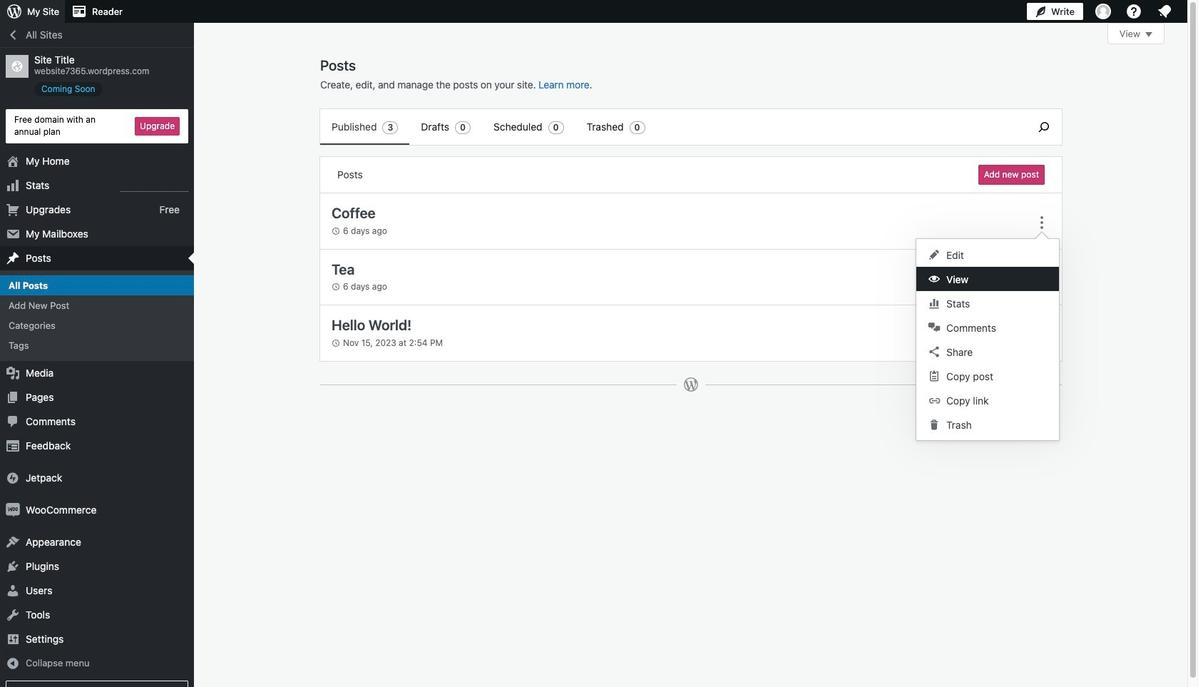 Task type: locate. For each thing, give the bounding box(es) containing it.
1 vertical spatial toggle menu image
[[1034, 270, 1051, 287]]

0 vertical spatial menu
[[320, 109, 1020, 145]]

0 vertical spatial toggle menu image
[[1034, 214, 1051, 231]]

help image
[[1126, 3, 1143, 20]]

img image
[[6, 471, 20, 485], [6, 503, 20, 518]]

menu
[[320, 109, 1020, 145], [917, 239, 1060, 440]]

1 toggle menu image from the top
[[1034, 214, 1051, 231]]

1 vertical spatial img image
[[6, 503, 20, 518]]

1 img image from the top
[[6, 471, 20, 485]]

None search field
[[1027, 109, 1062, 145]]

main content
[[320, 23, 1165, 407]]

0 vertical spatial img image
[[6, 471, 20, 485]]

tooltip
[[909, 231, 1060, 441]]

toggle menu image
[[1034, 214, 1051, 231], [1034, 270, 1051, 287]]

highest hourly views 0 image
[[121, 182, 188, 192]]



Task type: describe. For each thing, give the bounding box(es) containing it.
closed image
[[1146, 32, 1153, 37]]

manage your notifications image
[[1157, 3, 1174, 20]]

2 img image from the top
[[6, 503, 20, 518]]

open search image
[[1027, 118, 1062, 136]]

my profile image
[[1096, 4, 1112, 19]]

1 vertical spatial menu
[[917, 239, 1060, 440]]

2 toggle menu image from the top
[[1034, 270, 1051, 287]]



Task type: vqa. For each thing, say whether or not it's contained in the screenshot.
Group
no



